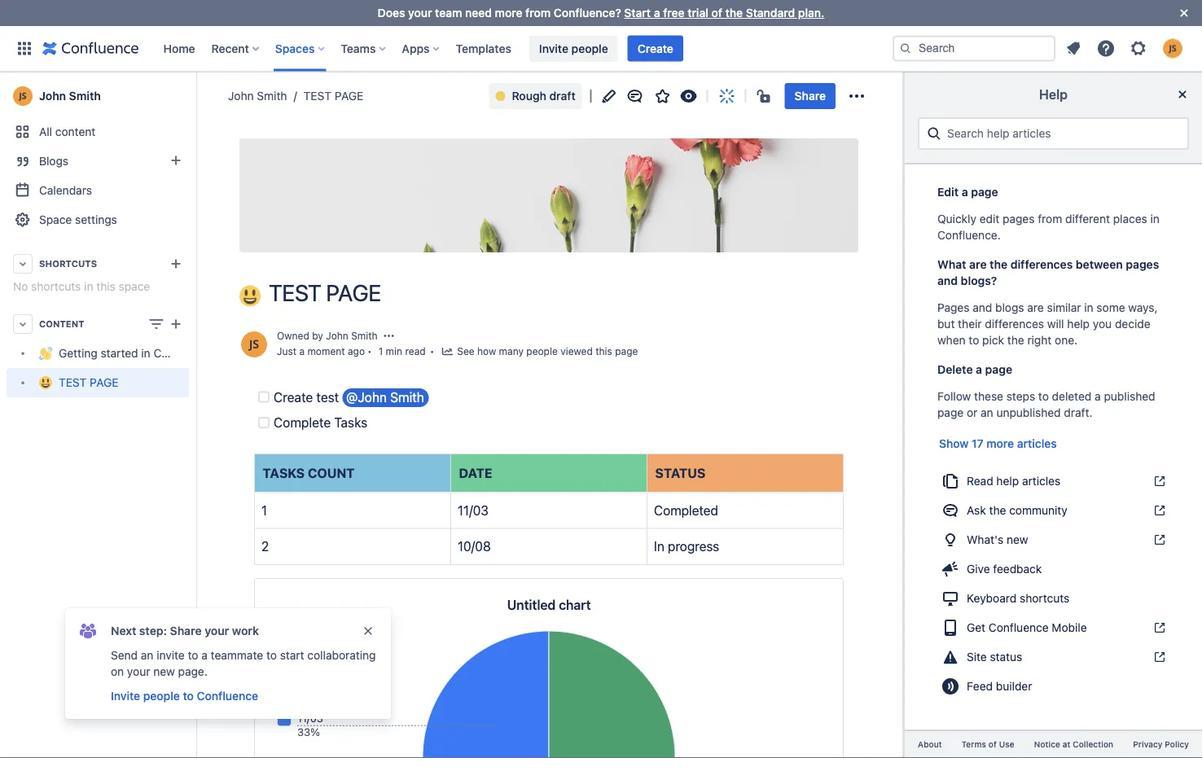 Task type: locate. For each thing, give the bounding box(es) containing it.
a left free
[[654, 6, 661, 20]]

a up 'page.'
[[201, 649, 208, 663]]

create link
[[628, 35, 684, 62]]

0 horizontal spatial john
[[39, 89, 66, 103]]

john smith link
[[7, 80, 189, 112], [228, 88, 287, 104], [326, 330, 378, 342]]

shortcuts inside 'button'
[[1020, 592, 1070, 605]]

1 vertical spatial and
[[973, 301, 993, 315]]

1 horizontal spatial from
[[1038, 212, 1063, 226]]

ask
[[967, 504, 987, 517]]

1 vertical spatial people
[[527, 346, 558, 357]]

recent
[[212, 42, 249, 55]]

confluence?
[[554, 6, 622, 20]]

1 vertical spatial test page link
[[7, 368, 189, 398]]

does
[[378, 6, 405, 20]]

differences inside pages and blogs are similar in some ways, but their differences will help you decide when to pick the right one.
[[985, 317, 1045, 331]]

start a free trial of the standard plan. link
[[625, 6, 825, 20]]

places
[[1114, 212, 1148, 226]]

some
[[1097, 301, 1126, 315]]

page inside follow these steps to deleted a published page or an unpublished draft.
[[938, 406, 964, 420]]

spaces button
[[270, 35, 331, 62]]

in up you
[[1085, 301, 1094, 315]]

from left "different"
[[1038, 212, 1063, 226]]

2 vertical spatial test
[[59, 376, 87, 389]]

to left start
[[266, 649, 277, 663]]

john smith link up ago
[[326, 330, 378, 342]]

tree
[[7, 339, 214, 398]]

people down 'page.'
[[143, 690, 180, 703]]

confluence down keyboard shortcuts
[[989, 621, 1049, 635]]

ago
[[348, 346, 365, 357]]

0 vertical spatial new
[[1007, 533, 1029, 547]]

one.
[[1055, 334, 1078, 347]]

invite
[[539, 42, 569, 55], [111, 690, 140, 703]]

in inside pages and blogs are similar in some ways, but their differences will help you decide when to pick the right one.
[[1085, 301, 1094, 315]]

1 horizontal spatial john smith
[[228, 89, 287, 103]]

5 shortcut icon image from the top
[[1151, 651, 1167, 664]]

0 horizontal spatial people
[[143, 690, 180, 703]]

quick summary image
[[718, 86, 737, 106]]

1 horizontal spatial john smith link
[[228, 88, 287, 104]]

help
[[1040, 87, 1068, 102]]

confluence inside button
[[197, 690, 258, 703]]

0 horizontal spatial help
[[997, 475, 1020, 488]]

close image up your profile and preferences image
[[1175, 3, 1195, 23]]

shortcut icon image for articles
[[1151, 475, 1167, 488]]

edit this page image
[[600, 86, 619, 106]]

2 vertical spatial your
[[127, 665, 150, 679]]

shortcut icon image inside ask the community link
[[1151, 504, 1167, 517]]

help inside pages and blogs are similar in some ways, but their differences will help you decide when to pick the right one.
[[1068, 317, 1090, 331]]

0 vertical spatial help
[[1068, 317, 1090, 331]]

Search field
[[893, 35, 1056, 62]]

no shortcuts in this space
[[13, 280, 150, 293]]

test up owned
[[269, 280, 321, 306]]

1 horizontal spatial 1
[[379, 346, 383, 357]]

differences down quickly edit pages from different places in confluence.
[[1011, 258, 1073, 271]]

0 horizontal spatial this
[[96, 280, 116, 293]]

0 horizontal spatial are
[[970, 258, 987, 271]]

page down teams
[[335, 89, 364, 103]]

0 horizontal spatial pages
[[1003, 212, 1035, 226]]

1 vertical spatial this
[[596, 346, 613, 357]]

0 vertical spatial close image
[[1175, 3, 1195, 23]]

0 horizontal spatial new
[[153, 665, 175, 679]]

0 vertical spatial shortcuts
[[31, 280, 81, 293]]

more right 17
[[987, 437, 1015, 451]]

1 vertical spatial test page
[[269, 280, 381, 306]]

articles up "community"
[[1023, 475, 1061, 488]]

this right viewed
[[596, 346, 613, 357]]

your right on
[[127, 665, 150, 679]]

new inside send an invite to a teammate to start collaborating on your new page.
[[153, 665, 175, 679]]

0 horizontal spatial an
[[141, 649, 154, 663]]

1 vertical spatial more
[[987, 437, 1015, 451]]

send
[[111, 649, 138, 663]]

test page inside tree
[[59, 376, 119, 389]]

close image
[[1175, 3, 1195, 23], [1173, 85, 1193, 104]]

11/03
[[458, 503, 489, 518]]

in right "started"
[[141, 347, 151, 360]]

create a page image
[[166, 315, 186, 334]]

confluence down create a page icon
[[154, 347, 214, 360]]

settings icon image
[[1129, 39, 1149, 58]]

smith up the content
[[69, 89, 101, 103]]

calendars
[[39, 184, 92, 197]]

0 horizontal spatial shortcuts
[[31, 280, 81, 293]]

tasks
[[263, 466, 305, 481]]

page down getting started in confluence link
[[90, 376, 119, 389]]

1 vertical spatial create
[[274, 390, 313, 405]]

new down invite
[[153, 665, 175, 679]]

2 horizontal spatial people
[[572, 42, 608, 55]]

test page link down "spaces" 'popup button'
[[287, 88, 364, 104]]

page up the owned by john smith at left top
[[326, 280, 381, 306]]

test page up the owned by john smith at left top
[[269, 280, 381, 306]]

status
[[656, 466, 706, 481]]

pages right the edit
[[1003, 212, 1035, 226]]

0 vertical spatial your
[[408, 6, 432, 20]]

invite inside button
[[539, 42, 569, 55]]

1 horizontal spatial new
[[1007, 533, 1029, 547]]

star image
[[653, 86, 673, 106]]

1 vertical spatial page
[[326, 280, 381, 306]]

4 shortcut icon image from the top
[[1151, 622, 1167, 635]]

0 vertical spatial people
[[572, 42, 608, 55]]

page.
[[178, 665, 208, 679]]

john smith down recent popup button
[[228, 89, 287, 103]]

0 vertical spatial 1
[[379, 346, 383, 357]]

1 horizontal spatial help
[[1068, 317, 1090, 331]]

page right viewed
[[615, 346, 638, 357]]

just
[[277, 346, 297, 357]]

0 vertical spatial an
[[981, 406, 994, 420]]

tasks count
[[263, 466, 355, 481]]

shortcuts
[[39, 259, 97, 269]]

1 john smith from the left
[[39, 89, 101, 103]]

a right the deleted
[[1095, 390, 1101, 403]]

comment icon image
[[941, 501, 961, 521]]

of right 'trial'
[[712, 6, 723, 20]]

articles down unpublished
[[1018, 437, 1057, 451]]

content
[[39, 319, 84, 330]]

share button
[[785, 83, 836, 109]]

1 vertical spatial invite
[[111, 690, 140, 703]]

will
[[1048, 317, 1065, 331]]

an right send
[[141, 649, 154, 663]]

1 horizontal spatial john
[[228, 89, 254, 103]]

site
[[967, 651, 987, 664]]

1 horizontal spatial your
[[205, 625, 229, 638]]

to inside pages and blogs are similar in some ways, but their differences will help you decide when to pick the right one.
[[969, 334, 980, 347]]

shortcut icon image
[[1151, 475, 1167, 488], [1151, 504, 1167, 517], [1151, 534, 1167, 547], [1151, 622, 1167, 635], [1151, 651, 1167, 664]]

owned by john smith
[[277, 330, 378, 342]]

an inside follow these steps to deleted a published page or an unpublished draft.
[[981, 406, 994, 420]]

to up unpublished
[[1039, 390, 1049, 403]]

page
[[335, 89, 364, 103], [326, 280, 381, 306], [90, 376, 119, 389]]

confluence inside tree
[[154, 347, 214, 360]]

shortcuts
[[31, 280, 81, 293], [1020, 592, 1070, 605]]

0 horizontal spatial 1
[[262, 503, 267, 518]]

getting started in confluence link
[[7, 339, 214, 368]]

0 horizontal spatial and
[[938, 274, 958, 288]]

follow
[[938, 390, 972, 403]]

1 horizontal spatial pages
[[1126, 258, 1160, 271]]

1 vertical spatial pages
[[1126, 258, 1160, 271]]

john smith up the all content
[[39, 89, 101, 103]]

stop watching image
[[679, 86, 699, 106]]

test page link down getting
[[7, 368, 189, 398]]

1 horizontal spatial more
[[987, 437, 1015, 451]]

1 horizontal spatial shortcuts
[[1020, 592, 1070, 605]]

test page down teams
[[304, 89, 364, 103]]

the right the pick
[[1008, 334, 1025, 347]]

these
[[975, 390, 1004, 403]]

help right read
[[997, 475, 1020, 488]]

a
[[654, 6, 661, 20], [962, 185, 969, 199], [299, 346, 305, 357], [976, 363, 983, 376], [1095, 390, 1101, 403], [201, 649, 208, 663]]

0 vertical spatial from
[[526, 6, 551, 20]]

the inside pages and blogs are similar in some ways, but their differences will help you decide when to pick the right one.
[[1008, 334, 1025, 347]]

add shortcut image
[[166, 254, 186, 274]]

share up invite
[[170, 625, 202, 638]]

invite inside button
[[111, 690, 140, 703]]

completed
[[654, 503, 719, 518]]

1 horizontal spatial test page link
[[287, 88, 364, 104]]

progress
[[668, 539, 720, 555]]

an inside send an invite to a teammate to start collaborating on your new page.
[[141, 649, 154, 663]]

are right blogs
[[1028, 301, 1045, 315]]

help up one.
[[1068, 317, 1090, 331]]

create down start
[[638, 42, 674, 55]]

john smith image
[[241, 332, 267, 358]]

1 vertical spatial shortcuts
[[1020, 592, 1070, 605]]

edit a page
[[938, 185, 999, 199]]

your left team on the top left
[[408, 6, 432, 20]]

confluence image
[[42, 39, 139, 58], [42, 39, 139, 58]]

2 horizontal spatial your
[[408, 6, 432, 20]]

privacy policy link
[[1124, 738, 1200, 752]]

pages inside quickly edit pages from different places in confluence.
[[1003, 212, 1035, 226]]

how
[[478, 346, 496, 357]]

1 vertical spatial close image
[[1173, 85, 1193, 104]]

Search help articles field
[[943, 119, 1182, 148]]

shortcuts inside space element
[[31, 280, 81, 293]]

0 vertical spatial invite
[[539, 42, 569, 55]]

shortcuts down "shortcuts"
[[31, 280, 81, 293]]

0 horizontal spatial john smith
[[39, 89, 101, 103]]

john right collapse sidebar image
[[228, 89, 254, 103]]

content button
[[7, 310, 189, 339]]

an
[[981, 406, 994, 420], [141, 649, 154, 663]]

and down what
[[938, 274, 958, 288]]

1 vertical spatial from
[[1038, 212, 1063, 226]]

0 vertical spatial pages
[[1003, 212, 1035, 226]]

differences down blogs
[[985, 317, 1045, 331]]

create up complete
[[274, 390, 313, 405]]

edit
[[980, 212, 1000, 226]]

shortcuts for no
[[31, 280, 81, 293]]

page inside space element
[[90, 376, 119, 389]]

0 vertical spatial create
[[638, 42, 674, 55]]

0 vertical spatial more
[[495, 6, 523, 20]]

john up all
[[39, 89, 66, 103]]

john smith link down recent popup button
[[228, 88, 287, 104]]

2 vertical spatial people
[[143, 690, 180, 703]]

john smith link up all content link
[[7, 80, 189, 112]]

page
[[972, 185, 999, 199], [615, 346, 638, 357], [986, 363, 1013, 376], [938, 406, 964, 420]]

your left work
[[205, 625, 229, 638]]

pages up 'ways,' on the right top of page
[[1126, 258, 1160, 271]]

1 vertical spatial of
[[989, 740, 997, 750]]

0 vertical spatial this
[[96, 280, 116, 293]]

mobile icon image
[[941, 618, 961, 638]]

what are the differences between pages and blogs?
[[938, 258, 1160, 288]]

articles inside button
[[1018, 437, 1057, 451]]

1 horizontal spatial this
[[596, 346, 613, 357]]

differences
[[1011, 258, 1073, 271], [985, 317, 1045, 331]]

on
[[111, 665, 124, 679]]

tree inside space element
[[7, 339, 214, 398]]

the inside what are the differences between pages and blogs?
[[990, 258, 1008, 271]]

test down getting
[[59, 376, 87, 389]]

of left use
[[989, 740, 997, 750]]

an right or at the bottom
[[981, 406, 994, 420]]

notice
[[1035, 740, 1061, 750]]

2 horizontal spatial john
[[326, 330, 349, 342]]

0 horizontal spatial share
[[170, 625, 202, 638]]

1 horizontal spatial create
[[638, 42, 674, 55]]

0 vertical spatial and
[[938, 274, 958, 288]]

this inside space element
[[96, 280, 116, 293]]

about
[[918, 740, 943, 750]]

close image down your profile and preferences image
[[1173, 85, 1193, 104]]

0 vertical spatial articles
[[1018, 437, 1057, 451]]

0 vertical spatial differences
[[1011, 258, 1073, 271]]

a right delete
[[976, 363, 983, 376]]

a right the just
[[299, 346, 305, 357]]

getting
[[59, 347, 98, 360]]

people group icon image
[[78, 622, 98, 641]]

privacy policy
[[1134, 740, 1190, 750]]

0 vertical spatial confluence
[[154, 347, 214, 360]]

10/08
[[458, 539, 491, 555]]

people down confluence? on the top of the page
[[572, 42, 608, 55]]

a right edit
[[962, 185, 969, 199]]

1 vertical spatial new
[[153, 665, 175, 679]]

1 vertical spatial differences
[[985, 317, 1045, 331]]

change view image
[[147, 315, 166, 334]]

documents icon image
[[941, 472, 961, 491]]

2 vertical spatial page
[[90, 376, 119, 389]]

are up blogs?
[[970, 258, 987, 271]]

people right many
[[527, 346, 558, 357]]

0 vertical spatial are
[[970, 258, 987, 271]]

their
[[958, 317, 982, 331]]

follow these steps to deleted a published page or an unpublished draft.
[[938, 390, 1156, 420]]

1 vertical spatial your
[[205, 625, 229, 638]]

to down their
[[969, 334, 980, 347]]

and inside pages and blogs are similar in some ways, but their differences will help you decide when to pick the right one.
[[973, 301, 993, 315]]

quickly
[[938, 212, 977, 226]]

more right the need
[[495, 6, 523, 20]]

create inside global element
[[638, 42, 674, 55]]

1
[[379, 346, 383, 357], [262, 503, 267, 518]]

send an invite to a teammate to start collaborating on your new page.
[[111, 649, 376, 679]]

1 horizontal spatial share
[[795, 89, 826, 103]]

page down follow
[[938, 406, 964, 420]]

1 vertical spatial an
[[141, 649, 154, 663]]

more
[[495, 6, 523, 20], [987, 437, 1015, 451]]

john up moment
[[326, 330, 349, 342]]

0 horizontal spatial create
[[274, 390, 313, 405]]

space
[[39, 213, 72, 227]]

2 vertical spatial test page
[[59, 376, 119, 389]]

to down 'page.'
[[183, 690, 194, 703]]

1 vertical spatial 1
[[262, 503, 267, 518]]

0 horizontal spatial your
[[127, 665, 150, 679]]

from left confluence? on the top of the page
[[526, 6, 551, 20]]

draft
[[550, 89, 576, 103]]

0 horizontal spatial of
[[712, 6, 723, 20]]

1 vertical spatial are
[[1028, 301, 1045, 315]]

people inside button
[[572, 42, 608, 55]]

1 horizontal spatial invite
[[539, 42, 569, 55]]

shortcut icon image for mobile
[[1151, 622, 1167, 635]]

banner
[[0, 26, 1203, 72]]

0 vertical spatial test page link
[[287, 88, 364, 104]]

your inside send an invite to a teammate to start collaborating on your new page.
[[127, 665, 150, 679]]

new up feedback
[[1007, 533, 1029, 547]]

and up their
[[973, 301, 993, 315]]

your
[[408, 6, 432, 20], [205, 625, 229, 638], [127, 665, 150, 679]]

invite down on
[[111, 690, 140, 703]]

about button
[[909, 738, 952, 752]]

quickly edit pages from different places in confluence.
[[938, 212, 1160, 242]]

test page down getting
[[59, 376, 119, 389]]

1 horizontal spatial an
[[981, 406, 994, 420]]

1 up 2
[[262, 503, 267, 518]]

confluence down send an invite to a teammate to start collaborating on your new page.
[[197, 690, 258, 703]]

the right ask on the right bottom
[[990, 504, 1007, 517]]

0 vertical spatial share
[[795, 89, 826, 103]]

global element
[[10, 26, 890, 71]]

shortcuts down give feedback button
[[1020, 592, 1070, 605]]

1 horizontal spatial and
[[973, 301, 993, 315]]

shortcut icon image inside get confluence mobile link
[[1151, 622, 1167, 635]]

see how many people viewed this page
[[457, 346, 638, 357]]

3 shortcut icon image from the top
[[1151, 534, 1167, 547]]

test down "spaces" 'popup button'
[[304, 89, 332, 103]]

smith inside space element
[[69, 89, 101, 103]]

0 horizontal spatial test page link
[[7, 368, 189, 398]]

1 horizontal spatial are
[[1028, 301, 1045, 315]]

tree containing getting started in confluence
[[7, 339, 214, 398]]

in right the places
[[1151, 212, 1160, 226]]

1 horizontal spatial people
[[527, 346, 558, 357]]

pages inside what are the differences between pages and blogs?
[[1126, 258, 1160, 271]]

settings
[[75, 213, 117, 227]]

just a moment ago
[[277, 346, 365, 357]]

0 horizontal spatial invite
[[111, 690, 140, 703]]

show 17 more articles
[[940, 437, 1057, 451]]

john smith
[[39, 89, 101, 103], [228, 89, 287, 103]]

the inside ask the community link
[[990, 504, 1007, 517]]

shortcut icon image inside read help articles link
[[1151, 475, 1167, 488]]

people for invite people to confluence
[[143, 690, 180, 703]]

invite up draft
[[539, 42, 569, 55]]

this down "shortcuts" 'dropdown button'
[[96, 280, 116, 293]]

2 vertical spatial confluence
[[197, 690, 258, 703]]

1 left the min
[[379, 346, 383, 357]]

next step: share your work
[[111, 625, 259, 638]]

screen icon image
[[941, 589, 961, 609]]

1 shortcut icon image from the top
[[1151, 475, 1167, 488]]

site status
[[967, 651, 1023, 664]]

:smiley: image
[[240, 286, 261, 307], [240, 286, 261, 307]]

2 shortcut icon image from the top
[[1151, 504, 1167, 517]]

share right no restrictions image
[[795, 89, 826, 103]]

all content
[[39, 125, 96, 139]]

1 vertical spatial help
[[997, 475, 1020, 488]]

the up blogs?
[[990, 258, 1008, 271]]



Task type: describe. For each thing, give the bounding box(es) containing it.
more inside button
[[987, 437, 1015, 451]]

differences inside what are the differences between pages and blogs?
[[1011, 258, 1073, 271]]

create for create
[[638, 42, 674, 55]]

1 horizontal spatial of
[[989, 740, 997, 750]]

all content link
[[7, 117, 189, 147]]

this inside see how many people viewed this page button
[[596, 346, 613, 357]]

space settings
[[39, 213, 117, 227]]

policy
[[1166, 740, 1190, 750]]

read
[[967, 475, 994, 488]]

a inside send an invite to a teammate to start collaborating on your new page.
[[201, 649, 208, 663]]

at
[[1063, 740, 1071, 750]]

notification icon image
[[1064, 39, 1084, 58]]

plan.
[[799, 6, 825, 20]]

0 vertical spatial test
[[304, 89, 332, 103]]

2 horizontal spatial john smith link
[[326, 330, 378, 342]]

in inside quickly edit pages from different places in confluence.
[[1151, 212, 1160, 226]]

smith up ago
[[351, 330, 378, 342]]

2
[[262, 539, 269, 555]]

test inside tree
[[59, 376, 87, 389]]

ways,
[[1129, 301, 1158, 315]]

delete a page
[[938, 363, 1013, 376]]

the right 'trial'
[[726, 6, 743, 20]]

to up 'page.'
[[188, 649, 198, 663]]

owned
[[277, 330, 309, 342]]

what's new
[[967, 533, 1029, 547]]

ask the community link
[[931, 498, 1177, 524]]

blogs?
[[961, 274, 998, 288]]

are inside pages and blogs are similar in some ways, but their differences will help you decide when to pick the right one.
[[1028, 301, 1045, 315]]

john smith inside space element
[[39, 89, 101, 103]]

ask the community
[[967, 504, 1068, 517]]

1 vertical spatial confluence
[[989, 621, 1049, 635]]

page up "these"
[[986, 363, 1013, 376]]

dismiss image
[[362, 625, 375, 638]]

are inside what are the differences between pages and blogs?
[[970, 258, 987, 271]]

feedback
[[994, 563, 1043, 576]]

collapse sidebar image
[[178, 80, 214, 112]]

invite for invite people
[[539, 42, 569, 55]]

feedback icon image
[[941, 560, 961, 579]]

read
[[405, 346, 426, 357]]

0 vertical spatial of
[[712, 6, 723, 20]]

more actions image
[[847, 86, 867, 106]]

help icon image
[[1097, 39, 1116, 58]]

people for invite people
[[572, 42, 608, 55]]

1 vertical spatial articles
[[1023, 475, 1061, 488]]

signal icon image
[[941, 677, 961, 697]]

apps
[[402, 42, 430, 55]]

1 vertical spatial test
[[269, 280, 321, 306]]

untitled chart
[[507, 598, 591, 613]]

does your team need more from confluence? start a free trial of the standard plan.
[[378, 6, 825, 20]]

invite
[[157, 649, 185, 663]]

free
[[663, 6, 685, 20]]

share inside dropdown button
[[795, 89, 826, 103]]

what's new link
[[931, 527, 1177, 553]]

trial
[[688, 6, 709, 20]]

start
[[280, 649, 304, 663]]

delete
[[938, 363, 973, 376]]

terms of use link
[[952, 738, 1025, 752]]

keyboard
[[967, 592, 1017, 605]]

many
[[499, 346, 524, 357]]

but
[[938, 317, 955, 331]]

confluence for invite people to confluence
[[197, 690, 258, 703]]

see
[[457, 346, 475, 357]]

similar
[[1048, 301, 1082, 315]]

2 john smith from the left
[[228, 89, 287, 103]]

collaborating
[[308, 649, 376, 663]]

0 horizontal spatial john smith link
[[7, 80, 189, 112]]

smith right @john
[[390, 390, 424, 405]]

recent button
[[207, 35, 266, 62]]

a inside follow these steps to deleted a published page or an unpublished draft.
[[1095, 390, 1101, 403]]

test page link inside tree
[[7, 368, 189, 398]]

count
[[308, 466, 355, 481]]

to inside button
[[183, 690, 194, 703]]

space element
[[0, 72, 214, 759]]

shortcut icon image for community
[[1151, 504, 1167, 517]]

min
[[386, 346, 403, 357]]

start
[[625, 6, 651, 20]]

deleted
[[1053, 390, 1092, 403]]

teams
[[341, 42, 376, 55]]

invite people
[[539, 42, 608, 55]]

builder
[[996, 680, 1033, 693]]

rough draft
[[512, 89, 576, 103]]

1 vertical spatial share
[[170, 625, 202, 638]]

pages
[[938, 301, 970, 315]]

and inside what are the differences between pages and blogs?
[[938, 274, 958, 288]]

warning icon image
[[941, 648, 961, 667]]

notice at collection
[[1035, 740, 1114, 750]]

complete
[[274, 415, 331, 431]]

date
[[459, 466, 493, 481]]

untitled
[[507, 598, 556, 613]]

create a blog image
[[166, 151, 186, 170]]

calendars link
[[7, 176, 189, 205]]

smith down spaces
[[257, 89, 287, 103]]

manage page ownership image
[[383, 329, 396, 343]]

lightbulb icon image
[[941, 530, 961, 550]]

close image for help
[[1173, 85, 1193, 104]]

read help articles link
[[931, 469, 1177, 495]]

in progress
[[654, 539, 720, 555]]

search image
[[900, 42, 913, 55]]

your profile and preferences image
[[1164, 39, 1183, 58]]

shortcut icon image inside what's new "link"
[[1151, 534, 1167, 547]]

shortcut icon image inside "site status" link
[[1151, 651, 1167, 664]]

page up the edit
[[972, 185, 999, 199]]

shortcuts for keyboard
[[1020, 592, 1070, 605]]

close image for does your team need more from confluence?
[[1175, 3, 1195, 23]]

what's
[[967, 533, 1004, 547]]

tasks
[[334, 415, 368, 431]]

community
[[1010, 504, 1068, 517]]

started
[[101, 347, 138, 360]]

standard
[[746, 6, 796, 20]]

teams button
[[336, 35, 392, 62]]

steps
[[1007, 390, 1036, 403]]

need
[[465, 6, 492, 20]]

in inside tree
[[141, 347, 151, 360]]

banner containing home
[[0, 26, 1203, 72]]

in down "shortcuts" 'dropdown button'
[[84, 280, 93, 293]]

show
[[940, 437, 969, 451]]

0 vertical spatial page
[[335, 89, 364, 103]]

collection
[[1073, 740, 1114, 750]]

between
[[1076, 258, 1124, 271]]

shortcuts button
[[7, 249, 189, 279]]

invite people button
[[530, 35, 618, 62]]

draft.
[[1065, 406, 1093, 420]]

status
[[991, 651, 1023, 664]]

john inside space element
[[39, 89, 66, 103]]

from inside quickly edit pages from different places in confluence.
[[1038, 212, 1063, 226]]

blogs
[[39, 154, 69, 168]]

get
[[967, 621, 986, 635]]

0 vertical spatial test page
[[304, 89, 364, 103]]

create for create test @john smith
[[274, 390, 313, 405]]

get confluence mobile
[[967, 621, 1088, 635]]

new inside "link"
[[1007, 533, 1029, 547]]

by
[[312, 330, 323, 342]]

blogs link
[[7, 147, 189, 176]]

to inside follow these steps to deleted a published page or an unpublished draft.
[[1039, 390, 1049, 403]]

confluence for getting started in confluence
[[154, 347, 214, 360]]

teammate
[[211, 649, 263, 663]]

17
[[972, 437, 984, 451]]

no restrictions image
[[756, 86, 776, 106]]

work
[[232, 625, 259, 638]]

give feedback
[[967, 563, 1043, 576]]

page inside button
[[615, 346, 638, 357]]

terms of use
[[962, 740, 1015, 750]]

mobile
[[1052, 621, 1088, 635]]

0 horizontal spatial more
[[495, 6, 523, 20]]

decide
[[1116, 317, 1151, 331]]

step:
[[139, 625, 167, 638]]

1 for 1
[[262, 503, 267, 518]]

templates
[[456, 42, 512, 55]]

privacy
[[1134, 740, 1163, 750]]

1 for 1 min read
[[379, 346, 383, 357]]

appswitcher icon image
[[15, 39, 34, 58]]

create test @john smith
[[274, 390, 424, 405]]

invite for invite people to confluence
[[111, 690, 140, 703]]



Task type: vqa. For each thing, say whether or not it's contained in the screenshot.
Next Step: Share Your Work
yes



